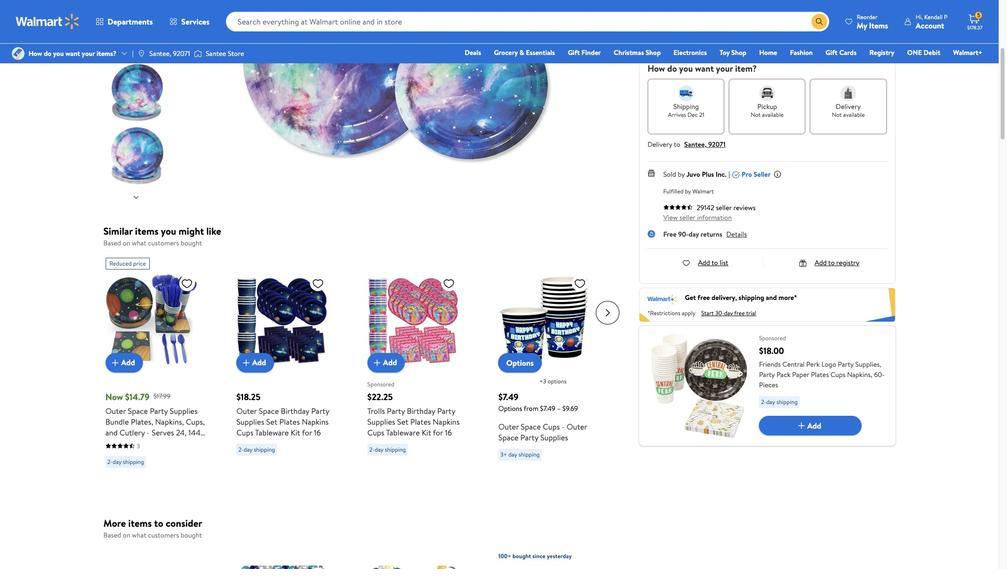 Task type: vqa. For each thing, say whether or not it's contained in the screenshot.
Start 30-day free trial on the bottom right
yes



Task type: locate. For each thing, give the bounding box(es) containing it.
cups inside outer space cups - outer space party supplies
[[543, 421, 560, 432]]

supplies up 24,
[[170, 406, 198, 416]]

1 available from the left
[[762, 111, 784, 119]]

1 horizontal spatial |
[[729, 170, 730, 179]]

for inside now $14.79 $17.99 outer space party supplies bundle plates, napkins, cups, and cutlery - serves 24, 144 total pieces for a fun and memorable birthday celebration
[[147, 438, 157, 449]]

add to favorites list, outer space cups - outer space party supplies image
[[574, 277, 586, 290]]

now
[[105, 391, 123, 403]]

 image
[[12, 47, 25, 60], [138, 50, 145, 57]]

1 vertical spatial items
[[128, 517, 152, 530]]

1 horizontal spatial not
[[832, 111, 842, 119]]

16 inside $18.25 outer space birthday party supplies set plates napkins cups tableware kit for 16
[[314, 427, 321, 438]]

napkins inside sponsored $22.25 trolls party birthday party supplies set plates napkins cups tableware kit for 16
[[433, 416, 460, 427]]

gift cards
[[826, 48, 857, 57]]

information
[[697, 213, 732, 223]]

0 horizontal spatial napkins,
[[155, 416, 184, 427]]

0 horizontal spatial do
[[44, 49, 51, 58]]

sponsored inside sponsored $18.00 friends central perk logo party supplies, party pack paper plates cups napkins, 60- pieces
[[759, 334, 786, 342]]

electronics
[[674, 48, 707, 57]]

1 horizontal spatial 92071
[[708, 140, 726, 149]]

shop right toy
[[731, 48, 747, 57]]

based down similar
[[103, 238, 121, 248]]

shop inside toy shop link
[[731, 48, 747, 57]]

tableware inside $18.25 outer space birthday party supplies set plates napkins cups tableware kit for 16
[[255, 427, 289, 438]]

seller down the 4.2532 stars out of 5, based on 29142 seller reviews element
[[680, 213, 695, 223]]

trolls party birthday party supplies set plates napkins cups tableware kit for 16 image
[[367, 273, 459, 365]]

1 horizontal spatial for
[[302, 427, 312, 438]]

napkins inside $18.25 outer space birthday party supplies set plates napkins cups tableware kit for 16
[[302, 416, 329, 427]]

sponsored up $18.00
[[759, 334, 786, 342]]

2 horizontal spatial birthday
[[407, 406, 435, 416]]

add inside $18.00 group
[[807, 420, 822, 431]]

on down similar
[[123, 238, 130, 248]]

space down $14.79
[[128, 406, 148, 416]]

2 not from the left
[[832, 111, 842, 119]]

items inside similar items you might like based on what customers bought
[[135, 225, 159, 238]]

and left more*
[[766, 293, 777, 303]]

1 vertical spatial 92071
[[708, 140, 726, 149]]

add to cart image inside $18.00 group
[[796, 420, 807, 432]]

supplies inside outer space cups - outer space party supplies
[[540, 432, 568, 443]]

2 on from the top
[[123, 531, 130, 540]]

options up "$7.49 options from $7.49 – $9.69"
[[506, 357, 534, 368]]

0 vertical spatial customers
[[148, 238, 179, 248]]

1 vertical spatial based
[[103, 531, 121, 540]]

central
[[783, 360, 805, 369]]

how for how do you want your items?
[[28, 49, 42, 58]]

get free delivery, shipping and more* banner
[[639, 288, 895, 322]]

your for items?
[[82, 49, 95, 58]]

0 vertical spatial based
[[103, 238, 121, 248]]

space
[[128, 406, 148, 416], [259, 406, 279, 416], [521, 421, 541, 432], [498, 432, 519, 443]]

0 horizontal spatial you
[[53, 49, 64, 58]]

customers down might
[[148, 238, 179, 248]]

5 $178.37
[[967, 11, 983, 31]]

bought right 100+
[[513, 552, 531, 560]]

4.2532 stars out of 5, based on 29142 seller reviews element
[[663, 204, 693, 210]]

0 vertical spatial delivery
[[836, 102, 861, 112]]

napkins, up fun
[[155, 416, 184, 427]]

outer down 'now'
[[105, 406, 126, 416]]

grocery & essentials link
[[490, 47, 560, 58]]

available
[[762, 111, 784, 119], [843, 111, 865, 119]]

supplies down – at the bottom of the page
[[540, 432, 568, 443]]

1 vertical spatial your
[[716, 62, 733, 75]]

outer down the $9.69
[[567, 421, 587, 432]]

and left cutlery
[[105, 427, 118, 438]]

bought inside the more items to consider based on what customers bought
[[181, 531, 202, 540]]

2 horizontal spatial add to cart image
[[796, 420, 807, 432]]

space galaxy party supplies, outer space theme party decorations, include starry night paper plates, universe tablecloth, balloons, banner, napkins, cake topper, cups and straws, serves 20 guests image
[[236, 566, 328, 569]]

to left list
[[712, 258, 718, 268]]

1 set from the left
[[266, 416, 277, 427]]

registry link
[[865, 47, 899, 58]]

on
[[123, 238, 130, 248], [123, 531, 130, 540]]

add to favorites list, outer space party supplies bundle plates, napkins, cups, and cutlery - serves 24, 144 total pieces for a fun and memorable birthday celebration image
[[181, 277, 193, 290]]

you for similar items you might like based on what customers bought
[[161, 225, 176, 238]]

next slide for similar items you might like list image
[[596, 301, 620, 325]]

you left might
[[161, 225, 176, 238]]

not inside delivery not available
[[832, 111, 842, 119]]

0 horizontal spatial sponsored
[[367, 380, 394, 389]]

0 horizontal spatial for
[[147, 438, 157, 449]]

168 pieces galaxy party supplies with paper plates, napkins, cups, and cutlery for outer space birthday party decorations (serves 24) - image 4 of 7 image
[[108, 64, 166, 121]]

add to favorites list, outer space birthday party supplies set plates napkins cups tableware kit for 16 image
[[312, 277, 324, 290]]

 image down the walmart image
[[12, 47, 25, 60]]

2 horizontal spatial plates
[[811, 370, 829, 380]]

tableware down $18.25
[[255, 427, 289, 438]]

1 customers from the top
[[148, 238, 179, 248]]

1 vertical spatial how
[[648, 62, 665, 75]]

next image image
[[132, 193, 140, 201]]

not down intent image for pickup at the right top of page
[[751, 111, 761, 119]]

shop for christmas shop
[[646, 48, 661, 57]]

add button for outer space birthday party supplies set plates napkins cups tableware kit for 16 image
[[236, 353, 274, 373]]

1 horizontal spatial available
[[843, 111, 865, 119]]

2 vertical spatial bought
[[513, 552, 531, 560]]

1 vertical spatial santee,
[[684, 140, 707, 149]]

0 horizontal spatial birthday
[[146, 449, 175, 460]]

2 set from the left
[[397, 416, 409, 427]]

delivery up sold
[[648, 140, 672, 149]]

2 horizontal spatial and
[[766, 293, 777, 303]]

2 vertical spatial you
[[161, 225, 176, 238]]

and right fun
[[179, 438, 191, 449]]

0 horizontal spatial want
[[65, 49, 80, 58]]

cups down – at the bottom of the page
[[543, 421, 560, 432]]

0 vertical spatial 92071
[[173, 49, 190, 58]]

1 vertical spatial delivery
[[648, 140, 672, 149]]

napkins, inside sponsored $18.00 friends central perk logo party supplies, party pack paper plates cups napkins, 60- pieces
[[847, 370, 873, 380]]

get free delivery, shipping and more*
[[685, 293, 797, 303]]

1 horizontal spatial gift
[[826, 48, 838, 57]]

sponsored inside sponsored $22.25 trolls party birthday party supplies set plates napkins cups tableware kit for 16
[[367, 380, 394, 389]]

pieces
[[759, 380, 778, 390], [124, 438, 145, 449]]

0 vertical spatial sponsored
[[759, 334, 786, 342]]

0 vertical spatial napkins,
[[847, 370, 873, 380]]

0 vertical spatial |
[[132, 49, 134, 58]]

168 pieces galaxy party supplies with paper plates, napkins, cups, and cutlery for outer space birthday party decorations (serves 24) - image 3 of 7 image
[[108, 0, 166, 58]]

1 horizontal spatial pieces
[[759, 380, 778, 390]]

0 horizontal spatial $7.49
[[498, 391, 519, 403]]

similar
[[103, 225, 133, 238]]

want for items?
[[65, 49, 80, 58]]

shop
[[646, 48, 661, 57], [731, 48, 747, 57]]

services
[[181, 16, 210, 27]]

$7.49 options from $7.49 – $9.69
[[498, 391, 578, 413]]

1 tableware from the left
[[255, 427, 289, 438]]

yesterday
[[547, 552, 572, 560]]

p
[[944, 13, 948, 21]]

add for add to cart icon
[[383, 357, 397, 368]]

add button inside $18.00 group
[[759, 416, 862, 436]]

1 horizontal spatial do
[[667, 62, 677, 75]]

do for how do you want your items?
[[44, 49, 51, 58]]

outer down $18.25
[[236, 406, 257, 416]]

walmart image
[[16, 14, 80, 29]]

1 vertical spatial napkins,
[[155, 416, 184, 427]]

departments button
[[87, 10, 161, 33]]

add to cart image
[[109, 357, 121, 369], [240, 357, 252, 369], [796, 420, 807, 432]]

gift finder link
[[564, 47, 605, 58]]

1 kit from the left
[[291, 427, 300, 438]]

add to list
[[698, 258, 728, 268]]

do down electronics
[[667, 62, 677, 75]]

reduced price
[[109, 259, 146, 268]]

you
[[53, 49, 64, 58], [679, 62, 693, 75], [161, 225, 176, 238]]

1 vertical spatial want
[[695, 62, 714, 75]]

santee, down dec
[[684, 140, 707, 149]]

2 available from the left
[[843, 111, 865, 119]]

items right more
[[128, 517, 152, 530]]

92071 down services dropdown button
[[173, 49, 190, 58]]

0 horizontal spatial 92071
[[173, 49, 190, 58]]

1 horizontal spatial $7.49
[[540, 404, 556, 413]]

by right sold
[[678, 170, 685, 179]]

- down the $9.69
[[562, 421, 565, 432]]

1 horizontal spatial napkins
[[433, 416, 460, 427]]

space inside $18.25 outer space birthday party supplies set plates napkins cups tableware kit for 16
[[259, 406, 279, 416]]

29142
[[697, 203, 714, 213]]

1 vertical spatial bought
[[181, 531, 202, 540]]

set inside $18.25 outer space birthday party supplies set plates napkins cups tableware kit for 16
[[266, 416, 277, 427]]

shipping right the 3+ at the bottom
[[519, 450, 540, 459]]

shipping
[[739, 293, 764, 303], [777, 398, 798, 406], [254, 445, 275, 454], [385, 445, 406, 454], [519, 450, 540, 459], [123, 458, 144, 466]]

$7.49 left – at the bottom of the page
[[540, 404, 556, 413]]

2 napkins from the left
[[433, 416, 460, 427]]

shop right christmas
[[646, 48, 661, 57]]

list
[[720, 258, 728, 268]]

168 pieces galaxy party supplies with paper plates, napkins, cups, and cutlery for outer space birthday party decorations (serves 24) image
[[241, 0, 555, 164]]

cups inside sponsored $18.00 friends central perk logo party supplies, party pack paper plates cups napkins, 60- pieces
[[831, 370, 846, 380]]

seller for view
[[680, 213, 695, 223]]

cups down logo
[[831, 370, 846, 380]]

1 horizontal spatial sponsored
[[759, 334, 786, 342]]

set
[[266, 416, 277, 427], [397, 416, 409, 427]]

search icon image
[[816, 18, 824, 26]]

want for item?
[[695, 62, 714, 75]]

outer space cups - outer space party supplies image
[[498, 273, 590, 365]]

2 16 from the left
[[445, 427, 452, 438]]

2-day shipping down $18.25 outer space birthday party supplies set plates napkins cups tableware kit for 16
[[238, 445, 275, 454]]

1 vertical spatial do
[[667, 62, 677, 75]]

grocery & essentials
[[494, 48, 555, 57]]

santee, 92071
[[149, 49, 190, 58]]

shipping down trolls
[[385, 445, 406, 454]]

shipping down pack
[[777, 398, 798, 406]]

you inside similar items you might like based on what customers bought
[[161, 225, 176, 238]]

2 based from the top
[[103, 531, 121, 540]]

1 what from the top
[[132, 238, 146, 248]]

- left serves
[[147, 427, 150, 438]]

add for add to cart image within the $18.00 group
[[807, 420, 822, 431]]

gift cards link
[[821, 47, 861, 58]]

supplies down $18.25
[[236, 416, 264, 427]]

free right the "get"
[[698, 293, 710, 303]]

to left "santee, 92071" button
[[674, 140, 680, 149]]

sold by juvo plus inc.
[[663, 170, 727, 179]]

santee, down services dropdown button
[[149, 49, 171, 58]]

cups down trolls
[[367, 427, 385, 438]]

30-
[[715, 309, 724, 317]]

1 shop from the left
[[646, 48, 661, 57]]

 image left santee, 92071
[[138, 50, 145, 57]]

napkins, down supplies,
[[847, 370, 873, 380]]

1 horizontal spatial add to cart image
[[240, 357, 252, 369]]

do down the walmart image
[[44, 49, 51, 58]]

space inside now $14.79 $17.99 outer space party supplies bundle plates, napkins, cups, and cutlery - serves 24, 144 total pieces for a fun and memorable birthday celebration
[[128, 406, 148, 416]]

1 product group from the left
[[105, 254, 215, 472]]

1 gift from the left
[[568, 48, 580, 57]]

1 vertical spatial what
[[132, 531, 146, 540]]

shipping up trial
[[739, 293, 764, 303]]

1 horizontal spatial you
[[161, 225, 176, 238]]

product group
[[105, 254, 215, 472], [236, 254, 346, 472], [367, 254, 477, 472], [498, 254, 608, 472]]

walmart
[[693, 187, 714, 196]]

1 horizontal spatial shop
[[731, 48, 747, 57]]

gift left cards
[[826, 48, 838, 57]]

celebration
[[105, 460, 145, 470]]

| right items?
[[132, 49, 134, 58]]

based down more
[[103, 531, 121, 540]]

$7.49
[[498, 391, 519, 403], [540, 404, 556, 413]]

shipping
[[674, 102, 699, 112]]

plates inside sponsored $18.00 friends central perk logo party supplies, party pack paper plates cups napkins, 60- pieces
[[811, 370, 829, 380]]

0 horizontal spatial delivery
[[648, 140, 672, 149]]

start 30-day free trial
[[701, 309, 756, 317]]

1 vertical spatial sponsored
[[367, 380, 394, 389]]

2 horizontal spatial you
[[679, 62, 693, 75]]

departments
[[108, 16, 153, 27]]

0 vertical spatial how
[[28, 49, 42, 58]]

0 horizontal spatial how
[[28, 49, 42, 58]]

sponsored $22.25 trolls party birthday party supplies set plates napkins cups tableware kit for 16
[[367, 380, 460, 438]]

1 horizontal spatial kit
[[422, 427, 431, 438]]

Walmart Site-Wide search field
[[226, 12, 829, 31]]

0 vertical spatial your
[[82, 49, 95, 58]]

you down electronics link
[[679, 62, 693, 75]]

view seller information
[[663, 213, 732, 223]]

available for pickup
[[762, 111, 784, 119]]

perk
[[806, 360, 820, 369]]

2- inside $18.00 group
[[761, 398, 767, 406]]

one debit link
[[903, 47, 945, 58]]

0 horizontal spatial shop
[[646, 48, 661, 57]]

available down intent image for delivery
[[843, 111, 865, 119]]

2 product group from the left
[[236, 254, 346, 472]]

consider
[[166, 517, 202, 530]]

add button
[[105, 353, 143, 373], [236, 353, 274, 373], [367, 353, 405, 373], [759, 416, 862, 436]]

2 shop from the left
[[731, 48, 747, 57]]

cups down $18.25
[[236, 427, 254, 438]]

2 customers from the top
[[148, 531, 179, 540]]

fashion link
[[786, 47, 817, 58]]

1 vertical spatial |
[[729, 170, 730, 179]]

1 vertical spatial by
[[685, 187, 691, 196]]

1 vertical spatial on
[[123, 531, 130, 540]]

not inside pickup not available
[[751, 111, 761, 119]]

delivery
[[836, 102, 861, 112], [648, 140, 672, 149]]

how do you want your items?
[[28, 49, 116, 58]]

0 horizontal spatial napkins
[[302, 416, 329, 427]]

1 horizontal spatial -
[[562, 421, 565, 432]]

168 pieces galaxy party supplies with paper plates, napkins, cups, and cutlery for outer space birthday party decorations (serves 24) - image 5 of 7 image
[[108, 127, 166, 185]]

3 product group from the left
[[367, 254, 477, 472]]

2 kit from the left
[[422, 427, 431, 438]]

0 horizontal spatial not
[[751, 111, 761, 119]]

you for how do you want your items?
[[53, 49, 64, 58]]

4 product group from the left
[[498, 254, 608, 472]]

60-
[[874, 370, 885, 380]]

0 horizontal spatial set
[[266, 416, 277, 427]]

0 horizontal spatial your
[[82, 49, 95, 58]]

deals
[[465, 48, 481, 57]]

free left trial
[[734, 309, 745, 317]]

21
[[699, 111, 704, 119]]

outer space birthday party supplies set plates napkins cups tableware kit for 16 image
[[236, 273, 328, 365]]

0 vertical spatial free
[[698, 293, 710, 303]]

plates inside sponsored $22.25 trolls party birthday party supplies set plates napkins cups tableware kit for 16
[[410, 416, 431, 427]]

1 horizontal spatial set
[[397, 416, 409, 427]]

get
[[685, 293, 696, 303]]

santee,
[[149, 49, 171, 58], [684, 140, 707, 149]]

want down electronics link
[[695, 62, 714, 75]]

sponsored
[[759, 334, 786, 342], [367, 380, 394, 389]]

0 vertical spatial pieces
[[759, 380, 778, 390]]

1 horizontal spatial want
[[695, 62, 714, 75]]

1 horizontal spatial 16
[[445, 427, 452, 438]]

0 horizontal spatial plates
[[279, 416, 300, 427]]

pieces right total at the bottom left
[[124, 438, 145, 449]]

92071 up inc.
[[708, 140, 726, 149]]

a
[[159, 438, 163, 449]]

1 16 from the left
[[314, 427, 321, 438]]

0 vertical spatial by
[[678, 170, 685, 179]]

2 tableware from the left
[[386, 427, 420, 438]]

available inside delivery not available
[[843, 111, 865, 119]]

0 vertical spatial you
[[53, 49, 64, 58]]

1 napkins from the left
[[302, 416, 329, 427]]

up to sixty percent off deals. shop now. image
[[648, 30, 887, 53]]

options left from
[[498, 404, 522, 413]]

| right inc.
[[729, 170, 730, 179]]

$18.00 group
[[639, 326, 895, 446]]

gift for gift finder
[[568, 48, 580, 57]]

bundle
[[105, 416, 129, 427]]

2 horizontal spatial for
[[433, 427, 443, 438]]

1 based from the top
[[103, 238, 121, 248]]

add for outer space party supplies bundle plates, napkins, cups, and cutlery - serves 24, 144 total pieces for a fun and memorable birthday celebration image's add to cart image
[[121, 357, 135, 368]]

sponsored for $22.25
[[367, 380, 394, 389]]

memorable
[[105, 449, 144, 460]]

add for add to cart image related to outer space birthday party supplies set plates napkins cups tableware kit for 16 image
[[252, 357, 266, 368]]

1 horizontal spatial your
[[716, 62, 733, 75]]

your left items?
[[82, 49, 95, 58]]

bought down consider
[[181, 531, 202, 540]]

product group containing $7.49
[[498, 254, 608, 472]]

set inside sponsored $22.25 trolls party birthday party supplies set plates napkins cups tableware kit for 16
[[397, 416, 409, 427]]

by right fulfilled
[[685, 187, 691, 196]]

0 vertical spatial do
[[44, 49, 51, 58]]

$7.49 down options link
[[498, 391, 519, 403]]

to left consider
[[154, 517, 163, 530]]

2-
[[761, 398, 767, 406], [238, 445, 244, 454], [369, 445, 375, 454], [107, 458, 113, 466]]

on down more
[[123, 531, 130, 540]]

0 horizontal spatial seller
[[680, 213, 695, 223]]

do for how do you want your item?
[[667, 62, 677, 75]]

more items to consider based on what customers bought
[[103, 517, 202, 540]]

party inside now $14.79 $17.99 outer space party supplies bundle plates, napkins, cups, and cutlery - serves 24, 144 total pieces for a fun and memorable birthday celebration
[[150, 406, 168, 416]]

want
[[65, 49, 80, 58], [695, 62, 714, 75]]

shipping down $18.25 outer space birthday party supplies set plates napkins cups tableware kit for 16
[[254, 445, 275, 454]]

pieces down pack
[[759, 380, 778, 390]]

0 vertical spatial items
[[135, 225, 159, 238]]

1 horizontal spatial seller
[[716, 203, 732, 213]]

to left registry
[[828, 258, 835, 268]]

1 horizontal spatial  image
[[138, 50, 145, 57]]

5
[[977, 11, 981, 19]]

 image
[[194, 49, 202, 58]]

your down toy
[[716, 62, 733, 75]]

how down the walmart image
[[28, 49, 42, 58]]

available inside pickup not available
[[762, 111, 784, 119]]

delivery for to
[[648, 140, 672, 149]]

items right similar
[[135, 225, 159, 238]]

bought down might
[[181, 238, 202, 248]]

available down intent image for pickup at the right top of page
[[762, 111, 784, 119]]

items for more
[[128, 517, 152, 530]]

dec
[[688, 111, 698, 119]]

 image for santee, 92071
[[138, 50, 145, 57]]

100+ bought since yesterday
[[498, 552, 572, 560]]

1 vertical spatial $7.49
[[540, 404, 556, 413]]

3
[[137, 442, 140, 450]]

and inside banner
[[766, 293, 777, 303]]

items inside the more items to consider based on what customers bought
[[128, 517, 152, 530]]

seller right 29142
[[716, 203, 732, 213]]

customers down consider
[[148, 531, 179, 540]]

1 not from the left
[[751, 111, 761, 119]]

birthday inside $18.25 outer space birthday party supplies set plates napkins cups tableware kit for 16
[[281, 406, 309, 416]]

you for how do you want your item?
[[679, 62, 693, 75]]

3+
[[500, 450, 507, 459]]

shop inside christmas shop link
[[646, 48, 661, 57]]

tableware down $22.25
[[386, 427, 420, 438]]

intent image for shipping image
[[678, 85, 694, 101]]

0 horizontal spatial -
[[147, 427, 150, 438]]

sponsored for $18.00
[[759, 334, 786, 342]]

space down $18.25
[[259, 406, 279, 416]]

pro
[[742, 170, 752, 179]]

delivery down intent image for delivery
[[836, 102, 861, 112]]

0 horizontal spatial santee,
[[149, 49, 171, 58]]

to for registry
[[828, 258, 835, 268]]

2 what from the top
[[132, 531, 146, 540]]

1 horizontal spatial napkins,
[[847, 370, 873, 380]]

1 on from the top
[[123, 238, 130, 248]]

party inside outer space cups - outer space party supplies
[[521, 432, 539, 443]]

shipping inside $18.00 group
[[777, 398, 798, 406]]

1 horizontal spatial how
[[648, 62, 665, 75]]

you down the walmart image
[[53, 49, 64, 58]]

2 gift from the left
[[826, 48, 838, 57]]

one
[[907, 48, 922, 57]]

seller
[[754, 170, 771, 179]]

do
[[44, 49, 51, 58], [667, 62, 677, 75]]

how down the christmas shop in the top of the page
[[648, 62, 665, 75]]

bought inside similar items you might like based on what customers bought
[[181, 238, 202, 248]]

want left items?
[[65, 49, 80, 58]]

kit inside sponsored $22.25 trolls party birthday party supplies set plates napkins cups tableware kit for 16
[[422, 427, 431, 438]]

supplies down $22.25
[[367, 416, 395, 427]]

gift left finder
[[568, 48, 580, 57]]

napkins,
[[847, 370, 873, 380], [155, 416, 184, 427]]

2-day shipping down pack
[[761, 398, 798, 406]]

0 horizontal spatial 16
[[314, 427, 321, 438]]

1 vertical spatial customers
[[148, 531, 179, 540]]

napkins, inside now $14.79 $17.99 outer space party supplies bundle plates, napkins, cups, and cutlery - serves 24, 144 total pieces for a fun and memorable birthday celebration
[[155, 416, 184, 427]]

my
[[857, 20, 867, 31]]

what inside the more items to consider based on what customers bought
[[132, 531, 146, 540]]

0 vertical spatial want
[[65, 49, 80, 58]]

product group containing now $14.79
[[105, 254, 215, 472]]

kit inside $18.25 outer space birthday party supplies set plates napkins cups tableware kit for 16
[[291, 427, 300, 438]]

sponsored up $22.25
[[367, 380, 394, 389]]

1 horizontal spatial plates
[[410, 416, 431, 427]]

not down intent image for delivery
[[832, 111, 842, 119]]

to for santee,
[[674, 140, 680, 149]]

add to cart image for outer space birthday party supplies set plates napkins cups tableware kit for 16 image
[[240, 357, 252, 369]]

1 horizontal spatial tableware
[[386, 427, 420, 438]]

delivery inside delivery not available
[[836, 102, 861, 112]]

seller
[[716, 203, 732, 213], [680, 213, 695, 223]]

0 horizontal spatial available
[[762, 111, 784, 119]]

0 vertical spatial what
[[132, 238, 146, 248]]

0 horizontal spatial free
[[698, 293, 710, 303]]

add to registry button
[[799, 258, 860, 268]]



Task type: describe. For each thing, give the bounding box(es) containing it.
$22.25
[[367, 391, 393, 403]]

for inside sponsored $22.25 trolls party birthday party supplies set plates napkins cups tableware kit for 16
[[433, 427, 443, 438]]

reorder
[[857, 13, 878, 21]]

reviews
[[734, 203, 756, 213]]

pieces inside sponsored $18.00 friends central perk logo party supplies, party pack paper plates cups napkins, 60- pieces
[[759, 380, 778, 390]]

delivery,
[[712, 293, 737, 303]]

1 horizontal spatial and
[[179, 438, 191, 449]]

how for how do you want your item?
[[648, 62, 665, 75]]

cups inside sponsored $22.25 trolls party birthday party supplies set plates napkins cups tableware kit for 16
[[367, 427, 385, 438]]

electronics link
[[669, 47, 711, 58]]

supplies,
[[855, 360, 882, 369]]

outer space party supplies bundle plates, napkins, cups, and cutlery - serves 24, 144 total pieces for a fun and memorable birthday celebration image
[[105, 273, 197, 365]]

16 inside sponsored $22.25 trolls party birthday party supplies set plates napkins cups tableware kit for 16
[[445, 427, 452, 438]]

tableware inside sponsored $22.25 trolls party birthday party supplies set plates napkins cups tableware kit for 16
[[386, 427, 420, 438]]

space up the 3+ at the bottom
[[498, 432, 519, 443]]

shipping down '3' at the bottom
[[123, 458, 144, 466]]

customers inside the more items to consider based on what customers bought
[[148, 531, 179, 540]]

home
[[759, 48, 777, 57]]

registry
[[870, 48, 895, 57]]

free 90-day returns details
[[663, 229, 747, 239]]

1 horizontal spatial free
[[734, 309, 745, 317]]

100+
[[498, 552, 511, 560]]

day inside get free delivery, shipping and more* banner
[[724, 309, 733, 317]]

reduced
[[109, 259, 132, 268]]

intent image for pickup image
[[760, 85, 775, 101]]

account
[[916, 20, 944, 31]]

trial
[[746, 309, 756, 317]]

by for sold
[[678, 170, 685, 179]]

finder
[[582, 48, 601, 57]]

sponsored $18.00 friends central perk logo party supplies, party pack paper plates cups napkins, 60- pieces
[[759, 334, 885, 390]]

shipping arrives dec 21
[[668, 102, 704, 119]]

*restrictions apply
[[648, 309, 696, 317]]

debit
[[924, 48, 941, 57]]

add to list button
[[682, 258, 728, 268]]

registry
[[837, 258, 860, 268]]

pro seller
[[742, 170, 771, 179]]

outer inside $18.25 outer space birthday party supplies set plates napkins cups tableware kit for 16
[[236, 406, 257, 416]]

pickup not available
[[751, 102, 784, 119]]

144
[[188, 427, 201, 438]]

based inside similar items you might like based on what customers bought
[[103, 238, 121, 248]]

items
[[869, 20, 888, 31]]

2-day shipping down '3' at the bottom
[[107, 458, 144, 466]]

$17.99
[[153, 392, 171, 402]]

add to cart image
[[371, 357, 383, 369]]

might
[[179, 225, 204, 238]]

on inside the more items to consider based on what customers bought
[[123, 531, 130, 540]]

to for list
[[712, 258, 718, 268]]

outer inside now $14.79 $17.99 outer space party supplies bundle plates, napkins, cups, and cutlery - serves 24, 144 total pieces for a fun and memorable birthday celebration
[[105, 406, 126, 416]]

add to favorites list, trolls party birthday party supplies set plates napkins cups tableware kit for 16 image
[[443, 277, 455, 290]]

"light autumn space themed party supplies - outer space birthday decorations & galaxy party decor set for kids with happy birthday banner & balloons". image
[[367, 566, 459, 569]]

apply
[[682, 309, 696, 317]]

options inside "$7.49 options from $7.49 – $9.69"
[[498, 404, 522, 413]]

plus
[[702, 170, 714, 179]]

walmart+
[[953, 48, 983, 57]]

24,
[[176, 427, 187, 438]]

gift for gift cards
[[826, 48, 838, 57]]

shop for toy shop
[[731, 48, 747, 57]]

1 horizontal spatial santee,
[[684, 140, 707, 149]]

supplies inside now $14.79 $17.99 outer space party supplies bundle plates, napkins, cups, and cutlery - serves 24, 144 total pieces for a fun and memorable birthday celebration
[[170, 406, 198, 416]]

cards
[[839, 48, 857, 57]]

plates inside $18.25 outer space birthday party supplies set plates napkins cups tableware kit for 16
[[279, 416, 300, 427]]

on inside similar items you might like based on what customers bought
[[123, 238, 130, 248]]

day inside $18.00 group
[[767, 398, 775, 406]]

based inside the more items to consider based on what customers bought
[[103, 531, 121, 540]]

90-
[[678, 229, 689, 239]]

add button for trolls party birthday party supplies set plates napkins cups tableware kit for 16 image
[[367, 353, 405, 373]]

outer up the 3+ at the bottom
[[498, 421, 519, 432]]

items?
[[97, 49, 116, 58]]

2-day shipping inside $18.00 group
[[761, 398, 798, 406]]

similar items you might like based on what customers bought
[[103, 225, 221, 248]]

santee store
[[206, 49, 244, 58]]

friends
[[759, 360, 781, 369]]

available for delivery
[[843, 111, 865, 119]]

pieces inside now $14.79 $17.99 outer space party supplies bundle plates, napkins, cups, and cutlery - serves 24, 144 total pieces for a fun and memorable birthday celebration
[[124, 438, 145, 449]]

add button for outer space party supplies bundle plates, napkins, cups, and cutlery - serves 24, 144 total pieces for a fun and memorable birthday celebration image
[[105, 353, 143, 373]]

options link
[[498, 353, 542, 373]]

Search search field
[[226, 12, 829, 31]]

arrives
[[668, 111, 686, 119]]

now $14.79 $17.99 outer space party supplies bundle plates, napkins, cups, and cutlery - serves 24, 144 total pieces for a fun and memorable birthday celebration
[[105, 391, 205, 470]]

items for similar
[[135, 225, 159, 238]]

0 vertical spatial santee,
[[149, 49, 171, 58]]

fun
[[165, 438, 177, 449]]

details
[[726, 229, 747, 239]]

not for pickup
[[751, 111, 761, 119]]

essentials
[[526, 48, 555, 57]]

birthday inside now $14.79 $17.99 outer space party supplies bundle plates, napkins, cups, and cutlery - serves 24, 144 total pieces for a fun and memorable birthday celebration
[[146, 449, 175, 460]]

what inside similar items you might like based on what customers bought
[[132, 238, 146, 248]]

shipping inside banner
[[739, 293, 764, 303]]

customers inside similar items you might like based on what customers bought
[[148, 238, 179, 248]]

walmart+ link
[[949, 47, 987, 58]]

- inside outer space cups - outer space party supplies
[[562, 421, 565, 432]]

pack
[[777, 370, 791, 380]]

cutlery
[[120, 427, 145, 438]]

0 horizontal spatial and
[[105, 427, 118, 438]]

add to registry
[[815, 258, 860, 268]]

deals link
[[460, 47, 486, 58]]

toy shop
[[720, 48, 747, 57]]

$178.37
[[967, 24, 983, 31]]

one debit
[[907, 48, 941, 57]]

gift finder
[[568, 48, 601, 57]]

hi, kendall p account
[[916, 13, 948, 31]]

supplies inside sponsored $22.25 trolls party birthday party supplies set plates napkins cups tableware kit for 16
[[367, 416, 395, 427]]

plates,
[[131, 416, 153, 427]]

supplies inside $18.25 outer space birthday party supplies set plates napkins cups tableware kit for 16
[[236, 416, 264, 427]]

christmas shop link
[[609, 47, 665, 58]]

$14.79
[[125, 391, 149, 403]]

seller for 29142
[[716, 203, 732, 213]]

$18.25 outer space birthday party supplies set plates napkins cups tableware kit for 16
[[236, 391, 329, 438]]

to inside the more items to consider based on what customers bought
[[154, 517, 163, 530]]

pro seller info image
[[774, 170, 782, 178]]

serves
[[152, 427, 174, 438]]

toy shop link
[[715, 47, 751, 58]]

+3
[[540, 377, 546, 385]]

space down from
[[521, 421, 541, 432]]

free
[[663, 229, 677, 239]]

hi,
[[916, 13, 923, 21]]

29142 seller reviews
[[697, 203, 756, 213]]

party inside $18.25 outer space birthday party supplies set plates napkins cups tableware kit for 16
[[311, 406, 329, 416]]

from
[[524, 404, 539, 413]]

for inside $18.25 outer space birthday party supplies set plates napkins cups tableware kit for 16
[[302, 427, 312, 438]]

more*
[[779, 293, 797, 303]]

grocery
[[494, 48, 518, 57]]

- inside now $14.79 $17.99 outer space party supplies bundle plates, napkins, cups, and cutlery - serves 24, 144 total pieces for a fun and memorable birthday celebration
[[147, 427, 150, 438]]

 image for how do you want your items?
[[12, 47, 25, 60]]

friends central perk logo party supplies, party pack paper plates cups napkins, 60-pieces image
[[647, 334, 751, 438]]

reorder my items
[[857, 13, 888, 31]]

start
[[701, 309, 714, 317]]

birthday inside sponsored $22.25 trolls party birthday party supplies set plates napkins cups tableware kit for 16
[[407, 406, 435, 416]]

0 vertical spatial $7.49
[[498, 391, 519, 403]]

2-day shipping down trolls
[[369, 445, 406, 454]]

delivery for not
[[836, 102, 861, 112]]

product group containing $18.25
[[236, 254, 346, 472]]

*restrictions
[[648, 309, 681, 317]]

+3 options
[[540, 377, 567, 385]]

0 vertical spatial options
[[506, 357, 534, 368]]

$9.69
[[563, 404, 578, 413]]

your for item?
[[716, 62, 733, 75]]

inc.
[[716, 170, 727, 179]]

fulfilled
[[663, 187, 684, 196]]

paper
[[792, 370, 809, 380]]

walmart plus image
[[648, 293, 677, 305]]

0 horizontal spatial |
[[132, 49, 134, 58]]

add to cart image for outer space party supplies bundle plates, napkins, cups, and cutlery - serves 24, 144 total pieces for a fun and memorable birthday celebration image
[[109, 357, 121, 369]]

since
[[533, 552, 546, 560]]

not for delivery
[[832, 111, 842, 119]]

cups inside $18.25 outer space birthday party supplies set plates napkins cups tableware kit for 16
[[236, 427, 254, 438]]

total
[[105, 438, 122, 449]]

by for fulfilled
[[685, 187, 691, 196]]

intent image for delivery image
[[841, 85, 856, 101]]

product group containing $22.25
[[367, 254, 477, 472]]



